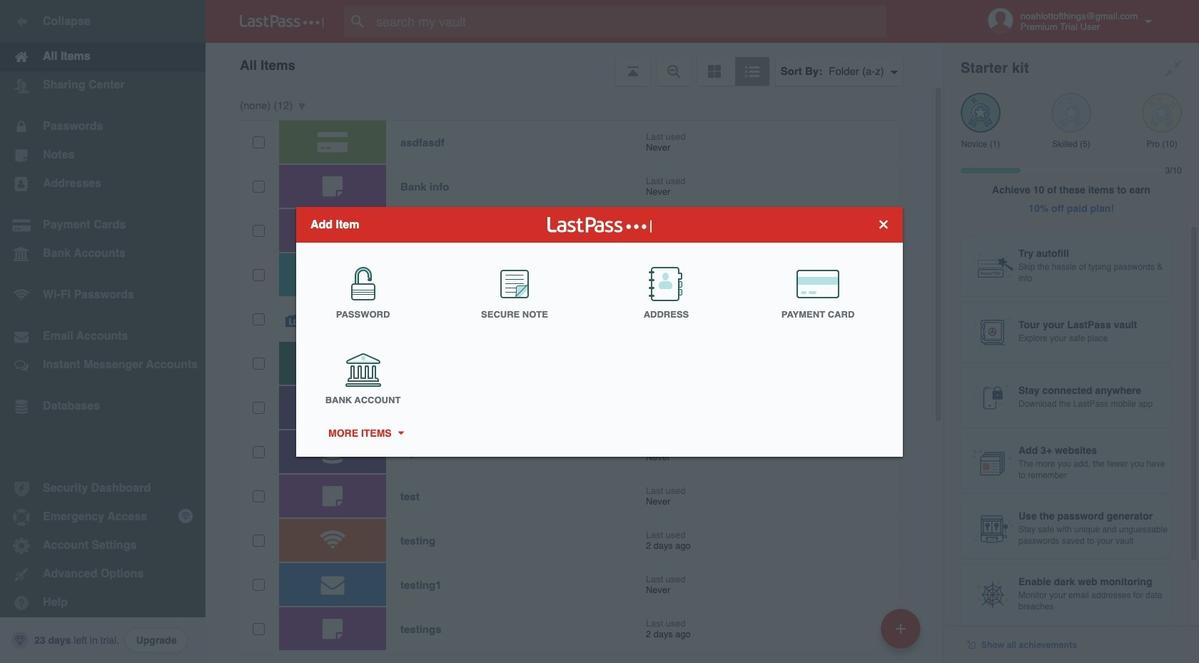 Task type: locate. For each thing, give the bounding box(es) containing it.
new item image
[[896, 624, 906, 634]]

caret right image
[[396, 431, 406, 435]]

lastpass image
[[240, 15, 324, 28]]

dialog
[[296, 207, 903, 457]]

Search search field
[[344, 6, 915, 37]]



Task type: describe. For each thing, give the bounding box(es) containing it.
search my vault text field
[[344, 6, 915, 37]]

vault options navigation
[[206, 43, 944, 86]]

new item navigation
[[876, 605, 930, 663]]

main navigation navigation
[[0, 0, 206, 663]]



